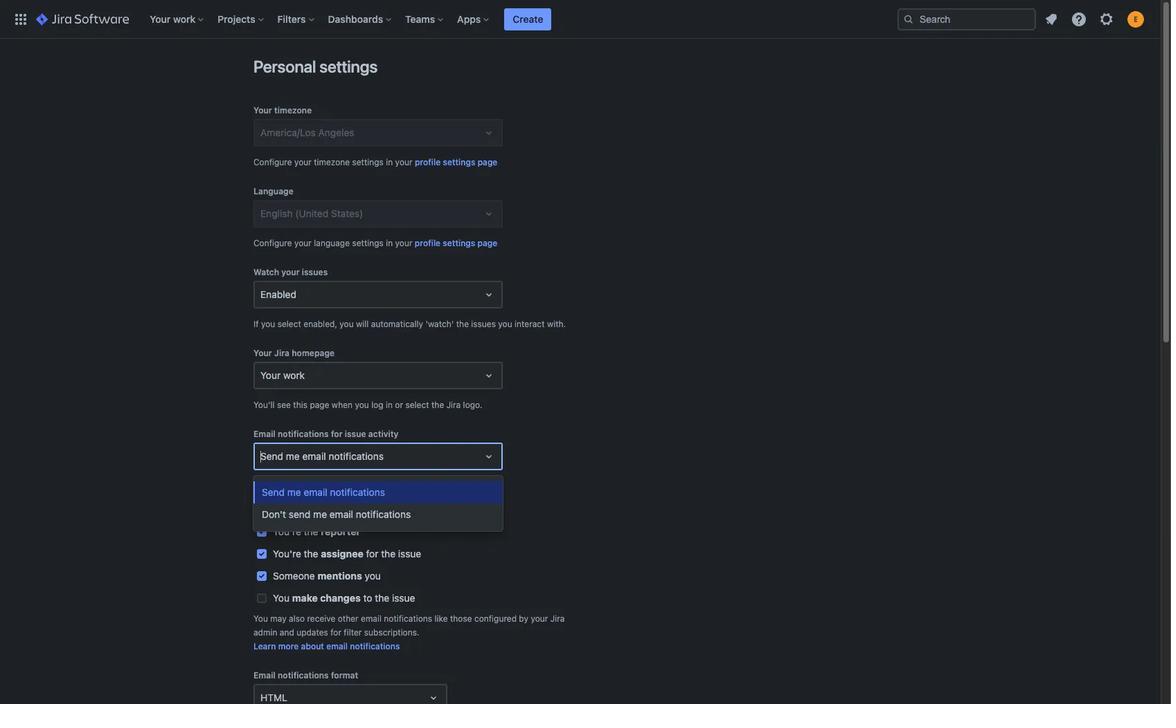 Task type: describe. For each thing, give the bounding box(es) containing it.
notifications down this
[[278, 429, 329, 440]]

jira inside you may also receive other email notifications like those configured by your jira admin and updates for filter subscriptions. learn more about email notifications
[[550, 614, 565, 625]]

0 vertical spatial jira
[[274, 348, 289, 359]]

personal settings
[[253, 57, 377, 76]]

those
[[450, 614, 472, 625]]

email notifications for issue activity
[[253, 429, 399, 440]]

'watch'
[[426, 319, 454, 330]]

send
[[289, 509, 311, 521]]

don't send me email notifications
[[262, 509, 411, 521]]

filters button
[[273, 8, 320, 30]]

about
[[301, 642, 324, 652]]

email notifications format
[[253, 671, 358, 681]]

watch your issues
[[253, 267, 328, 278]]

this
[[293, 400, 307, 411]]

your inside you may also receive other email notifications like those configured by your jira admin and updates for filter subscriptions. learn more about email notifications
[[531, 614, 548, 625]]

don't
[[262, 509, 286, 521]]

personal
[[253, 57, 316, 76]]

notifications down email notifications for issue activity
[[329, 451, 384, 463]]

2 vertical spatial me
[[313, 509, 327, 521]]

configure your timezone settings in your profile settings page
[[253, 157, 497, 168]]

profile for configure your language settings in your
[[415, 238, 441, 249]]

mentions
[[318, 571, 362, 582]]

configure your language settings in your profile settings page
[[253, 238, 497, 249]]

will
[[356, 319, 369, 330]]

with.
[[547, 319, 566, 330]]

1 horizontal spatial timezone
[[314, 157, 350, 168]]

other
[[338, 614, 359, 625]]

help image
[[1071, 11, 1087, 27]]

page for configure your timezone settings in your profile settings page
[[478, 157, 497, 168]]

0 vertical spatial me
[[286, 451, 300, 463]]

create button
[[504, 8, 552, 30]]

when:
[[393, 484, 417, 494]]

logo.
[[463, 400, 482, 411]]

email up watching
[[304, 487, 327, 499]]

0 vertical spatial send me email notifications
[[260, 451, 384, 463]]

email up reporter
[[330, 509, 353, 521]]

email down to
[[361, 614, 382, 625]]

the left logo.
[[431, 400, 444, 411]]

learn more about email notifications link
[[253, 641, 400, 654]]

the down send
[[304, 526, 318, 538]]

projects
[[218, 13, 255, 25]]

you left the interact
[[498, 319, 512, 330]]

appswitcher icon image
[[12, 11, 29, 27]]

the down "you're the reporter"
[[304, 548, 318, 560]]

for up you're watching the issue
[[327, 484, 338, 494]]

your jira homepage
[[253, 348, 335, 359]]

0 horizontal spatial timezone
[[274, 105, 312, 116]]

interact
[[515, 319, 545, 330]]

1 vertical spatial send
[[262, 487, 285, 499]]

settings image
[[1098, 11, 1115, 27]]

may
[[270, 614, 286, 625]]

your timezone
[[253, 105, 312, 116]]

1 open image from the top
[[481, 125, 497, 141]]

you make changes to the issue
[[273, 593, 415, 605]]

admin
[[253, 628, 277, 638]]

reporter
[[321, 526, 361, 538]]

you're watching the issue
[[273, 504, 390, 516]]

in for configure your language settings in your
[[386, 238, 393, 249]]

someone mentions you
[[273, 571, 381, 582]]

also
[[289, 614, 305, 625]]

0 vertical spatial activity
[[368, 429, 399, 440]]

email right get
[[270, 484, 290, 494]]

1 vertical spatial me
[[287, 487, 301, 499]]

0 vertical spatial updates
[[293, 484, 324, 494]]

dashboards button
[[324, 8, 397, 30]]

1 horizontal spatial select
[[405, 400, 429, 411]]

configured
[[474, 614, 517, 625]]

notifications up don't send me email notifications
[[330, 487, 385, 499]]

notifications down subscriptions.
[[350, 642, 400, 652]]

issue up you may also receive other email notifications like those configured by your jira admin and updates for filter subscriptions. learn more about email notifications
[[392, 593, 415, 605]]

projects button
[[213, 8, 269, 30]]

the right assignee
[[381, 548, 395, 560]]

for inside you may also receive other email notifications like those configured by your jira admin and updates for filter subscriptions. learn more about email notifications
[[330, 628, 341, 638]]

html
[[260, 693, 287, 704]]

apps
[[457, 13, 481, 25]]

you're the reporter
[[273, 526, 361, 538]]

your profile and settings image
[[1127, 11, 1144, 27]]

work inside 'popup button'
[[173, 13, 195, 25]]

dashboards
[[328, 13, 383, 25]]

page for configure your language settings in your profile settings page
[[478, 238, 497, 249]]

issue down you'll see this page when you log in or select the jira logo. in the bottom of the page
[[345, 429, 366, 440]]

you're for you're the
[[273, 548, 301, 560]]

language
[[253, 186, 293, 197]]

notifications up subscriptions.
[[384, 614, 432, 625]]

2 open image from the top
[[481, 368, 497, 384]]

your inside 'popup button'
[[150, 13, 171, 25]]

banner containing your work
[[0, 0, 1161, 39]]

1 vertical spatial activity
[[363, 484, 391, 494]]

receive
[[307, 614, 335, 625]]

1 vertical spatial your work
[[260, 370, 305, 382]]

primary element
[[8, 0, 897, 38]]

get email updates for issue activity when:
[[253, 484, 417, 494]]



Task type: vqa. For each thing, say whether or not it's contained in the screenshot.
the images
no



Task type: locate. For each thing, give the bounding box(es) containing it.
you left 'will'
[[340, 319, 354, 330]]

1 vertical spatial page
[[478, 238, 497, 249]]

your work left projects
[[150, 13, 195, 25]]

work left projects
[[173, 13, 195, 25]]

email for html
[[253, 671, 275, 681]]

more
[[278, 642, 299, 652]]

you may also receive other email notifications like those configured by your jira admin and updates for filter subscriptions. learn more about email notifications
[[253, 614, 565, 652]]

watch
[[253, 267, 279, 278]]

0 vertical spatial open image
[[481, 125, 497, 141]]

0 vertical spatial in
[[386, 157, 393, 168]]

1 vertical spatial profile
[[415, 238, 441, 249]]

2 configure from the top
[[253, 238, 292, 249]]

0 horizontal spatial select
[[277, 319, 301, 330]]

changes
[[320, 593, 361, 605]]

you're the assignee for the issue
[[273, 548, 421, 560]]

watching
[[304, 504, 348, 516]]

configure for configure your language settings in your
[[253, 238, 292, 249]]

language
[[314, 238, 350, 249]]

1 vertical spatial select
[[405, 400, 429, 411]]

jira left logo.
[[446, 400, 461, 411]]

you right if
[[261, 319, 275, 330]]

profile for configure your timezone settings in your
[[415, 157, 441, 168]]

email up html
[[253, 671, 275, 681]]

0 vertical spatial profile settings page link
[[415, 156, 497, 170]]

configure
[[253, 157, 292, 168], [253, 238, 292, 249]]

you'll
[[253, 400, 275, 411]]

email down email notifications for issue activity
[[302, 451, 326, 463]]

issues
[[302, 267, 328, 278], [471, 319, 496, 330]]

email
[[302, 451, 326, 463], [270, 484, 290, 494], [304, 487, 327, 499], [330, 509, 353, 521], [361, 614, 382, 625], [326, 642, 348, 652]]

1 horizontal spatial work
[[283, 370, 305, 382]]

0 horizontal spatial issues
[[302, 267, 328, 278]]

1 vertical spatial timezone
[[314, 157, 350, 168]]

1 profile settings page link from the top
[[415, 156, 497, 170]]

0 horizontal spatial work
[[173, 13, 195, 25]]

me
[[286, 451, 300, 463], [287, 487, 301, 499], [313, 509, 327, 521]]

1 vertical spatial you're
[[273, 526, 301, 538]]

open image
[[481, 206, 497, 222], [481, 287, 497, 303], [481, 449, 497, 465], [425, 690, 442, 705]]

if
[[253, 319, 259, 330]]

in for configure your timezone settings in your
[[386, 157, 393, 168]]

2 horizontal spatial jira
[[550, 614, 565, 625]]

notifications image
[[1043, 11, 1060, 27]]

0 vertical spatial timezone
[[274, 105, 312, 116]]

assignee
[[321, 548, 363, 560]]

email
[[253, 429, 275, 440], [253, 671, 275, 681]]

1 horizontal spatial issues
[[471, 319, 496, 330]]

Search field
[[897, 8, 1036, 30]]

enabled,
[[304, 319, 337, 330]]

0 horizontal spatial jira
[[274, 348, 289, 359]]

you
[[261, 319, 275, 330], [340, 319, 354, 330], [498, 319, 512, 330], [355, 400, 369, 411], [365, 571, 381, 582]]

2 vertical spatial in
[[386, 400, 393, 411]]

filter
[[344, 628, 362, 638]]

you for you may also receive other email notifications like those configured by your jira admin and updates for filter subscriptions. learn more about email notifications
[[253, 614, 268, 625]]

page
[[478, 157, 497, 168], [478, 238, 497, 249], [310, 400, 329, 411]]

updates
[[293, 484, 324, 494], [296, 628, 328, 638]]

search image
[[903, 14, 914, 25]]

None text field
[[260, 369, 263, 383], [260, 450, 263, 464], [260, 692, 263, 705], [260, 369, 263, 383], [260, 450, 263, 464], [260, 692, 263, 705]]

to
[[363, 593, 372, 605]]

0 vertical spatial page
[[478, 157, 497, 168]]

1 vertical spatial open image
[[481, 368, 497, 384]]

the up reporter
[[350, 504, 365, 516]]

your work down the your jira homepage
[[260, 370, 305, 382]]

send up get
[[260, 451, 283, 463]]

you for you make changes to the issue
[[273, 593, 289, 605]]

select up the your jira homepage
[[277, 319, 301, 330]]

open image for enabled
[[481, 287, 497, 303]]

your
[[294, 157, 312, 168], [395, 157, 412, 168], [294, 238, 312, 249], [395, 238, 412, 249], [281, 267, 300, 278], [531, 614, 548, 625]]

format
[[331, 671, 358, 681]]

you're up someone
[[273, 548, 301, 560]]

send up don't
[[262, 487, 285, 499]]

1 vertical spatial work
[[283, 370, 305, 382]]

your work inside 'popup button'
[[150, 13, 195, 25]]

by
[[519, 614, 528, 625]]

0 vertical spatial your work
[[150, 13, 195, 25]]

like
[[435, 614, 448, 625]]

2 profile from the top
[[415, 238, 441, 249]]

your work
[[150, 13, 195, 25], [260, 370, 305, 382]]

3 in from the top
[[386, 400, 393, 411]]

settings
[[319, 57, 377, 76], [352, 157, 384, 168], [443, 157, 475, 168], [352, 238, 384, 249], [443, 238, 475, 249]]

notifications down when:
[[356, 509, 411, 521]]

0 horizontal spatial you
[[253, 614, 268, 625]]

me down email notifications for issue activity
[[286, 451, 300, 463]]

2 profile settings page link from the top
[[415, 237, 497, 251]]

0 vertical spatial send
[[260, 451, 283, 463]]

learn
[[253, 642, 276, 652]]

open image for send me email notifications
[[481, 449, 497, 465]]

1 horizontal spatial your work
[[260, 370, 305, 382]]

open image for html
[[425, 690, 442, 705]]

issue down when:
[[398, 548, 421, 560]]

for down when
[[331, 429, 343, 440]]

notifications
[[278, 429, 329, 440], [329, 451, 384, 463], [330, 487, 385, 499], [356, 509, 411, 521], [384, 614, 432, 625], [350, 642, 400, 652], [278, 671, 329, 681]]

apps button
[[453, 8, 495, 30]]

updates up about
[[296, 628, 328, 638]]

enabled
[[260, 289, 296, 301]]

2 you're from the top
[[273, 526, 301, 538]]

you're down send
[[273, 526, 301, 538]]

1 horizontal spatial you
[[273, 593, 289, 605]]

for
[[331, 429, 343, 440], [327, 484, 338, 494], [366, 548, 378, 560], [330, 628, 341, 638]]

1 profile from the top
[[415, 157, 441, 168]]

1 vertical spatial in
[[386, 238, 393, 249]]

select right or
[[405, 400, 429, 411]]

issue down get email updates for issue activity when:
[[367, 504, 390, 516]]

1 in from the top
[[386, 157, 393, 168]]

make
[[292, 593, 318, 605]]

select
[[277, 319, 301, 330], [405, 400, 429, 411]]

the right 'watch'
[[456, 319, 469, 330]]

you left log
[[355, 400, 369, 411]]

send me email notifications down email notifications for issue activity
[[260, 451, 384, 463]]

issue up you're watching the issue
[[340, 484, 360, 494]]

2 vertical spatial page
[[310, 400, 329, 411]]

0 vertical spatial email
[[253, 429, 275, 440]]

log
[[371, 400, 383, 411]]

email down you'll
[[253, 429, 275, 440]]

you're
[[273, 504, 301, 516], [273, 526, 301, 538], [273, 548, 301, 560]]

you're for you're
[[273, 504, 301, 516]]

2 vertical spatial you're
[[273, 548, 301, 560]]

2 vertical spatial jira
[[550, 614, 565, 625]]

automatically
[[371, 319, 423, 330]]

updates inside you may also receive other email notifications like those configured by your jira admin and updates for filter subscriptions. learn more about email notifications
[[296, 628, 328, 638]]

you up admin
[[253, 614, 268, 625]]

jira software image
[[36, 11, 129, 27], [36, 11, 129, 27]]

jira right by
[[550, 614, 565, 625]]

you
[[273, 593, 289, 605], [253, 614, 268, 625]]

0 vertical spatial you
[[273, 593, 289, 605]]

homepage
[[292, 348, 335, 359]]

send me email notifications
[[260, 451, 384, 463], [262, 487, 385, 499]]

0 vertical spatial issues
[[302, 267, 328, 278]]

your
[[150, 13, 171, 25], [253, 105, 272, 116], [253, 348, 272, 359], [260, 370, 281, 382]]

the right to
[[375, 593, 389, 605]]

0 vertical spatial configure
[[253, 157, 292, 168]]

1 email from the top
[[253, 429, 275, 440]]

you up may
[[273, 593, 289, 605]]

work down the your jira homepage
[[283, 370, 305, 382]]

0 vertical spatial work
[[173, 13, 195, 25]]

1 vertical spatial updates
[[296, 628, 328, 638]]

teams
[[405, 13, 435, 25]]

activity down log
[[368, 429, 399, 440]]

0 horizontal spatial your work
[[150, 13, 195, 25]]

3 you're from the top
[[273, 548, 301, 560]]

profile settings page link for configure your timezone settings in your profile settings page
[[415, 156, 497, 170]]

email for send me email notifications
[[253, 429, 275, 440]]

1 horizontal spatial jira
[[446, 400, 461, 411]]

1 you're from the top
[[273, 504, 301, 516]]

notifications down about
[[278, 671, 329, 681]]

me up send
[[287, 487, 301, 499]]

issues down language at the top left
[[302, 267, 328, 278]]

get
[[253, 484, 267, 494]]

or
[[395, 400, 403, 411]]

teams button
[[401, 8, 449, 30]]

2 in from the top
[[386, 238, 393, 249]]

1 vertical spatial configure
[[253, 238, 292, 249]]

configure up watch
[[253, 238, 292, 249]]

you up to
[[365, 571, 381, 582]]

when
[[332, 400, 353, 411]]

activity
[[368, 429, 399, 440], [363, 484, 391, 494]]

1 vertical spatial jira
[[446, 400, 461, 411]]

for left filter
[[330, 628, 341, 638]]

configure up language
[[253, 157, 292, 168]]

activity left when:
[[363, 484, 391, 494]]

subscriptions.
[[364, 628, 419, 638]]

1 vertical spatial email
[[253, 671, 275, 681]]

email down filter
[[326, 642, 348, 652]]

0 vertical spatial select
[[277, 319, 301, 330]]

someone
[[273, 571, 315, 582]]

1 vertical spatial send me email notifications
[[262, 487, 385, 499]]

you're up "you're the reporter"
[[273, 504, 301, 516]]

timezone
[[274, 105, 312, 116], [314, 157, 350, 168]]

send me email notifications up watching
[[262, 487, 385, 499]]

0 vertical spatial profile
[[415, 157, 441, 168]]

1 vertical spatial profile settings page link
[[415, 237, 497, 251]]

for right assignee
[[366, 548, 378, 560]]

see
[[277, 400, 291, 411]]

and
[[280, 628, 294, 638]]

your work button
[[146, 8, 209, 30]]

open image
[[481, 125, 497, 141], [481, 368, 497, 384]]

profile
[[415, 157, 441, 168], [415, 238, 441, 249]]

you'll see this page when you log in or select the jira logo.
[[253, 400, 482, 411]]

2 email from the top
[[253, 671, 275, 681]]

create
[[513, 13, 543, 25]]

filters
[[277, 13, 306, 25]]

me up "you're the reporter"
[[313, 509, 327, 521]]

updates up watching
[[293, 484, 324, 494]]

1 vertical spatial issues
[[471, 319, 496, 330]]

configure for configure your timezone settings in your
[[253, 157, 292, 168]]

profile settings page link for configure your language settings in your profile settings page
[[415, 237, 497, 251]]

issues right 'watch'
[[471, 319, 496, 330]]

jira left homepage
[[274, 348, 289, 359]]

1 vertical spatial you
[[253, 614, 268, 625]]

if you select enabled, you will automatically 'watch' the issues you interact with.
[[253, 319, 566, 330]]

1 configure from the top
[[253, 157, 292, 168]]

the
[[456, 319, 469, 330], [431, 400, 444, 411], [350, 504, 365, 516], [304, 526, 318, 538], [304, 548, 318, 560], [381, 548, 395, 560], [375, 593, 389, 605]]

0 vertical spatial you're
[[273, 504, 301, 516]]

you inside you may also receive other email notifications like those configured by your jira admin and updates for filter subscriptions. learn more about email notifications
[[253, 614, 268, 625]]

send
[[260, 451, 283, 463], [262, 487, 285, 499]]

profile settings page link
[[415, 156, 497, 170], [415, 237, 497, 251]]

banner
[[0, 0, 1161, 39]]



